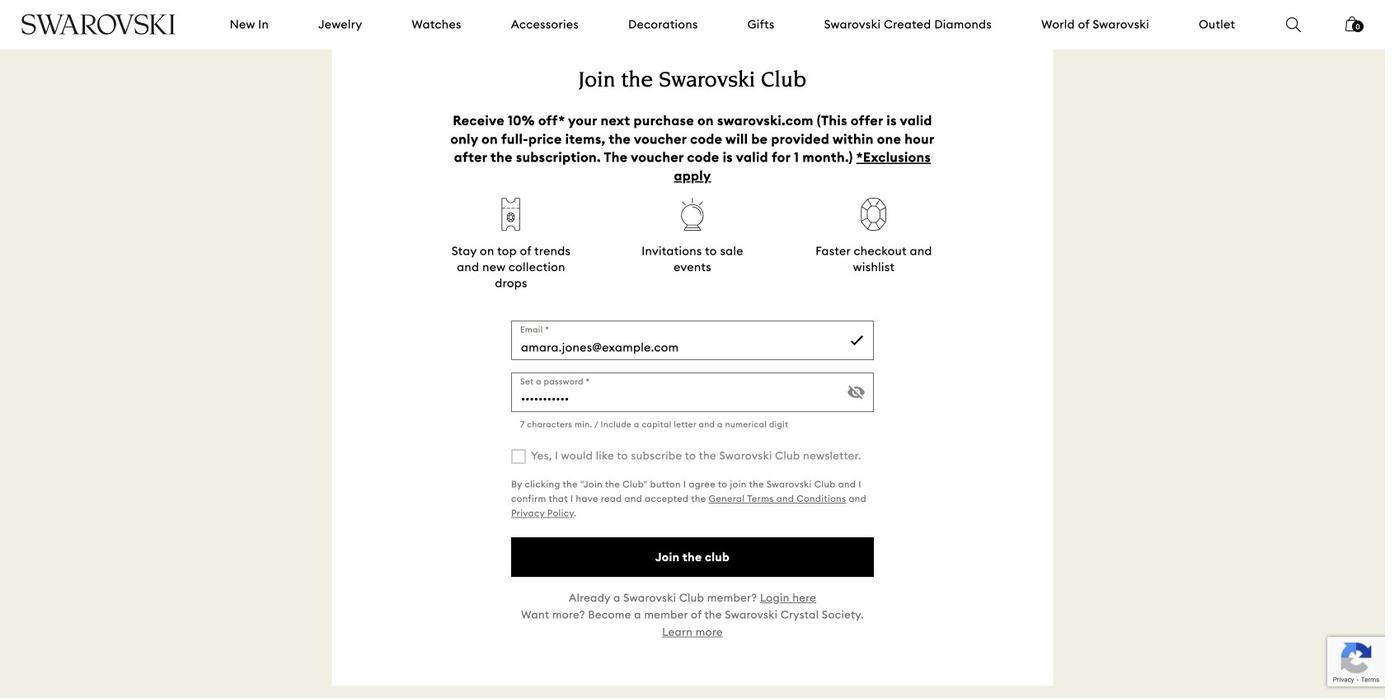 Task type: describe. For each thing, give the bounding box(es) containing it.
Email * email field
[[511, 321, 874, 360]]

swarovski image
[[21, 14, 177, 35]]

benefit pre-sale image
[[494, 198, 529, 231]]

benefit vip image
[[853, 198, 896, 231]]



Task type: vqa. For each thing, say whether or not it's contained in the screenshot.
the by
no



Task type: locate. For each thing, give the bounding box(es) containing it.
search image image
[[1287, 17, 1302, 32]]

benefit collection image
[[676, 198, 710, 231]]

Set a password * password field
[[511, 373, 874, 412]]

None checkbox
[[511, 449, 526, 464]]

cart-mobile image image
[[1346, 16, 1359, 31]]



